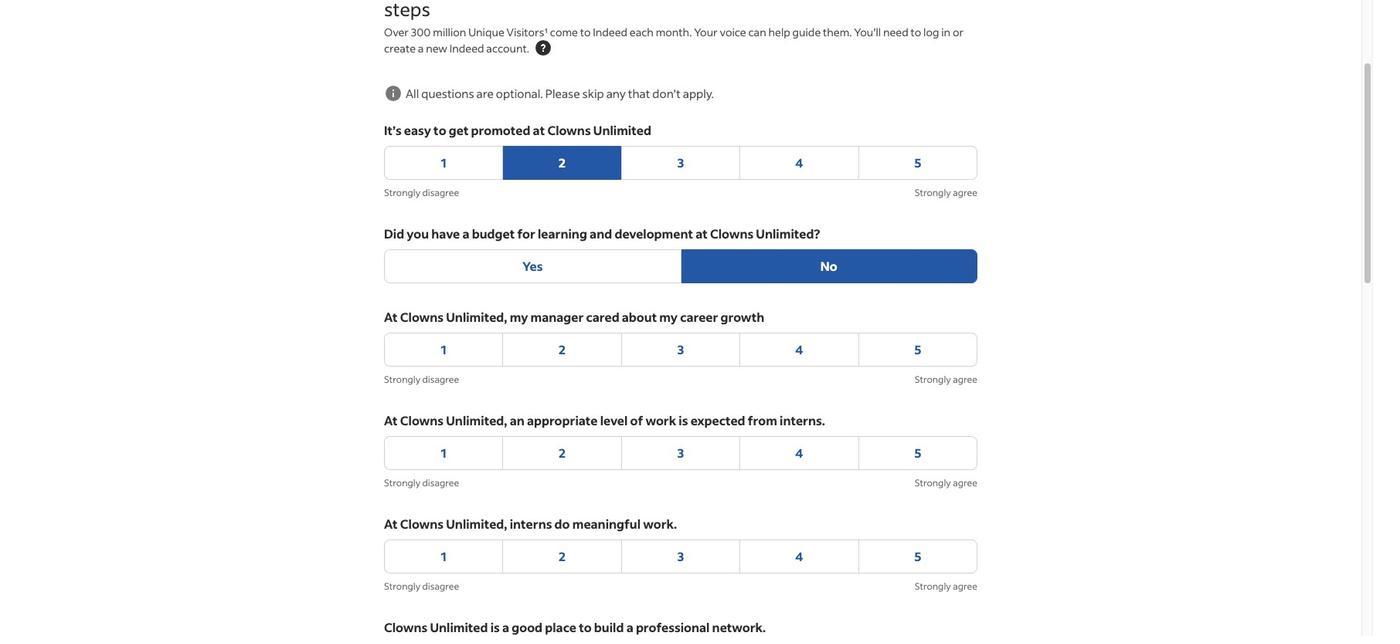 Task type: locate. For each thing, give the bounding box(es) containing it.
1 5 from the top
[[915, 155, 922, 171]]

no button
[[681, 250, 978, 284]]

unlimited
[[594, 122, 652, 138], [430, 620, 488, 636]]

2 button
[[503, 146, 622, 180], [503, 333, 622, 367], [503, 437, 622, 471], [503, 540, 622, 574]]

3 for work
[[678, 445, 684, 461]]

4 4 from the top
[[796, 549, 804, 565]]

2 for cared
[[559, 342, 566, 358]]

indeed left each
[[593, 25, 628, 39]]

1 disagree from the top
[[422, 187, 459, 199]]

disagree for it's easy to get promoted at clowns unlimited
[[422, 187, 459, 199]]

4 5 button from the top
[[859, 540, 978, 574]]

0 horizontal spatial my
[[510, 309, 528, 325]]

1 4 from the top
[[796, 155, 804, 171]]

group down career
[[384, 333, 978, 367]]

any
[[607, 86, 626, 101]]

3 button
[[621, 146, 741, 180], [621, 333, 741, 367], [621, 437, 741, 471], [621, 540, 741, 574]]

or
[[953, 25, 964, 39]]

it's easy to get promoted at clowns unlimited
[[384, 122, 652, 138]]

unlimited down the any
[[594, 122, 652, 138]]

over 300 million unique visitors¹ come to indeed each month. your voice can help guide them. you'll need to log in or create a new indeed account.
[[384, 25, 964, 56]]

2 button for level
[[503, 437, 622, 471]]

2 2 from the top
[[559, 342, 566, 358]]

to left build
[[579, 620, 592, 636]]

1 vertical spatial unlimited,
[[446, 413, 507, 429]]

is left good
[[491, 620, 500, 636]]

3 2 button from the top
[[503, 437, 622, 471]]

4 button for at clowns unlimited, my manager cared about my career growth
[[740, 333, 859, 367]]

1 button for interns
[[384, 540, 504, 574]]

2 3 from the top
[[678, 342, 684, 358]]

1 for my
[[441, 342, 447, 358]]

1 5 button from the top
[[859, 146, 978, 180]]

group for and
[[384, 250, 978, 284]]

my left manager
[[510, 309, 528, 325]]

1 group from the top
[[384, 146, 978, 180]]

is
[[679, 413, 688, 429], [491, 620, 500, 636]]

2 vertical spatial at
[[384, 516, 398, 533]]

at right promoted
[[533, 122, 545, 138]]

group down development
[[384, 250, 978, 284]]

3
[[678, 155, 684, 171], [678, 342, 684, 358], [678, 445, 684, 461], [678, 549, 684, 565]]

at clowns unlimited, my manager cared about my career growth
[[384, 309, 765, 325]]

2 group from the top
[[384, 250, 978, 284]]

0 vertical spatial unlimited,
[[446, 309, 507, 325]]

new
[[426, 41, 447, 56]]

them.
[[823, 25, 852, 39]]

at clowns unlimited, interns do meaningful work.
[[384, 516, 677, 533]]

about
[[622, 309, 657, 325]]

group down work
[[384, 437, 978, 471]]

a right build
[[627, 620, 634, 636]]

disagree
[[422, 187, 459, 199], [422, 374, 459, 386], [422, 478, 459, 489], [422, 581, 459, 593]]

0 vertical spatial at
[[384, 309, 398, 325]]

agree
[[953, 187, 978, 199], [953, 374, 978, 386], [953, 478, 978, 489], [953, 581, 978, 593]]

my
[[510, 309, 528, 325], [660, 309, 678, 325]]

2 at from the top
[[384, 413, 398, 429]]

strongly disagree for it's easy to get promoted at clowns unlimited
[[384, 187, 459, 199]]

at for at clowns unlimited, interns do meaningful work.
[[384, 516, 398, 533]]

1 1 button from the top
[[384, 146, 504, 180]]

0 horizontal spatial unlimited
[[430, 620, 488, 636]]

group
[[384, 146, 978, 180], [384, 250, 978, 284], [384, 333, 978, 367], [384, 437, 978, 471], [384, 540, 978, 574]]

strongly agree for at clowns unlimited, an appropriate level of work is expected from interns.
[[915, 478, 978, 489]]

3 agree from the top
[[953, 478, 978, 489]]

strongly agree
[[915, 187, 978, 199], [915, 374, 978, 386], [915, 478, 978, 489], [915, 581, 978, 593]]

4 2 from the top
[[559, 549, 566, 565]]

3 1 from the top
[[441, 445, 447, 461]]

and
[[590, 226, 612, 242]]

expected
[[691, 413, 746, 429]]

3 button for work
[[621, 437, 741, 471]]

budget
[[472, 226, 515, 242]]

0 vertical spatial unlimited
[[594, 122, 652, 138]]

visitors¹
[[507, 25, 548, 39]]

2 3 button from the top
[[621, 333, 741, 367]]

manager
[[531, 309, 584, 325]]

yes
[[523, 258, 543, 274]]

4 button for it's easy to get promoted at clowns unlimited
[[740, 146, 859, 180]]

a inside over 300 million unique visitors¹ come to indeed each month. your voice can help guide them. you'll need to log in or create a new indeed account.
[[418, 41, 424, 56]]

1 for get
[[441, 155, 447, 171]]

group for work
[[384, 437, 978, 471]]

2 2 button from the top
[[503, 333, 622, 367]]

don't
[[653, 86, 681, 101]]

to
[[580, 25, 591, 39], [911, 25, 922, 39], [434, 122, 446, 138], [579, 620, 592, 636]]

3 at from the top
[[384, 516, 398, 533]]

1
[[441, 155, 447, 171], [441, 342, 447, 358], [441, 445, 447, 461], [441, 549, 447, 565]]

at right development
[[696, 226, 708, 242]]

5 for at clowns unlimited, my manager cared about my career growth
[[915, 342, 922, 358]]

strongly disagree
[[384, 187, 459, 199], [384, 374, 459, 386], [384, 478, 459, 489], [384, 581, 459, 593]]

0 horizontal spatial is
[[491, 620, 500, 636]]

0 horizontal spatial at
[[533, 122, 545, 138]]

2 strongly agree from the top
[[915, 374, 978, 386]]

1 horizontal spatial is
[[679, 413, 688, 429]]

3 5 from the top
[[915, 445, 922, 461]]

growth
[[721, 309, 765, 325]]

indeed
[[593, 25, 628, 39], [450, 41, 484, 56]]

4 strongly agree from the top
[[915, 581, 978, 593]]

strongly
[[384, 187, 421, 199], [915, 187, 951, 199], [384, 374, 421, 386], [915, 374, 951, 386], [384, 478, 421, 489], [915, 478, 951, 489], [384, 581, 421, 593], [915, 581, 951, 593]]

unlimited, for my
[[446, 309, 507, 325]]

3 button down career
[[621, 333, 741, 367]]

5 button
[[859, 146, 978, 180], [859, 333, 978, 367], [859, 437, 978, 471], [859, 540, 978, 574]]

4 1 button from the top
[[384, 540, 504, 574]]

3 1 button from the top
[[384, 437, 504, 471]]

a left new
[[418, 41, 424, 56]]

did
[[384, 226, 404, 242]]

2 vertical spatial unlimited,
[[446, 516, 507, 533]]

2 strongly disagree from the top
[[384, 374, 459, 386]]

2 down appropriate
[[559, 445, 566, 461]]

4 button for at clowns unlimited, an appropriate level of work is expected from interns.
[[740, 437, 859, 471]]

professional
[[636, 620, 710, 636]]

3 button for my
[[621, 333, 741, 367]]

career
[[680, 309, 718, 325]]

yes button
[[384, 250, 681, 284]]

3 disagree from the top
[[422, 478, 459, 489]]

4 strongly disagree from the top
[[384, 581, 459, 593]]

2
[[559, 155, 566, 171], [559, 342, 566, 358], [559, 445, 566, 461], [559, 549, 566, 565]]

unlimited, left an
[[446, 413, 507, 429]]

you'll
[[854, 25, 881, 39]]

at
[[533, 122, 545, 138], [696, 226, 708, 242]]

do
[[555, 516, 570, 533]]

2 1 button from the top
[[384, 333, 504, 367]]

2 disagree from the top
[[422, 374, 459, 386]]

is right work
[[679, 413, 688, 429]]

4 button
[[740, 146, 859, 180], [740, 333, 859, 367], [740, 437, 859, 471], [740, 540, 859, 574]]

2 for meaningful
[[559, 549, 566, 565]]

3 3 button from the top
[[621, 437, 741, 471]]

0 horizontal spatial indeed
[[450, 41, 484, 56]]

1 strongly disagree from the top
[[384, 187, 459, 199]]

4 disagree from the top
[[422, 581, 459, 593]]

unlimited left good
[[430, 620, 488, 636]]

1 3 from the top
[[678, 155, 684, 171]]

4 for at clowns unlimited, interns do meaningful work.
[[796, 549, 804, 565]]

4 for it's easy to get promoted at clowns unlimited
[[796, 155, 804, 171]]

did you have a budget for learning and development at clowns unlimited?
[[384, 226, 820, 242]]

1 strongly agree from the top
[[915, 187, 978, 199]]

unlimited, left interns
[[446, 516, 507, 533]]

3 5 button from the top
[[859, 437, 978, 471]]

have
[[431, 226, 460, 242]]

2 4 from the top
[[796, 342, 804, 358]]

2 5 from the top
[[915, 342, 922, 358]]

1 horizontal spatial my
[[660, 309, 678, 325]]

group down work.
[[384, 540, 978, 574]]

4 4 button from the top
[[740, 540, 859, 574]]

1 agree from the top
[[953, 187, 978, 199]]

1 unlimited, from the top
[[446, 309, 507, 325]]

3 4 from the top
[[796, 445, 804, 461]]

unlimited, for interns
[[446, 516, 507, 533]]

3 strongly disagree from the top
[[384, 478, 459, 489]]

4 5 from the top
[[915, 549, 922, 565]]

over
[[384, 25, 409, 39]]

at
[[384, 309, 398, 325], [384, 413, 398, 429], [384, 516, 398, 533]]

1 2 from the top
[[559, 155, 566, 171]]

unique
[[469, 25, 505, 39]]

meaningful
[[573, 516, 641, 533]]

unlimited, down yes button
[[446, 309, 507, 325]]

2 down manager
[[559, 342, 566, 358]]

agree for at clowns unlimited, interns do meaningful work.
[[953, 581, 978, 593]]

1 3 button from the top
[[621, 146, 741, 180]]

4 3 from the top
[[678, 549, 684, 565]]

0 vertical spatial is
[[679, 413, 688, 429]]

1 at from the top
[[384, 309, 398, 325]]

voice
[[720, 25, 747, 39]]

at for at clowns unlimited, my manager cared about my career growth
[[384, 309, 398, 325]]

0 vertical spatial at
[[533, 122, 545, 138]]

3 2 from the top
[[559, 445, 566, 461]]

0 vertical spatial indeed
[[593, 25, 628, 39]]

2 my from the left
[[660, 309, 678, 325]]

2 button down do at left
[[503, 540, 622, 574]]

4 2 button from the top
[[503, 540, 622, 574]]

2 down do at left
[[559, 549, 566, 565]]

level
[[600, 413, 628, 429]]

2 1 from the top
[[441, 342, 447, 358]]

strongly disagree for at clowns unlimited, interns do meaningful work.
[[384, 581, 459, 593]]

5
[[915, 155, 922, 171], [915, 342, 922, 358], [915, 445, 922, 461], [915, 549, 922, 565]]

optional.
[[496, 86, 543, 101]]

create
[[384, 41, 416, 56]]

3 unlimited, from the top
[[446, 516, 507, 533]]

1 vertical spatial is
[[491, 620, 500, 636]]

1 4 button from the top
[[740, 146, 859, 180]]

3 strongly agree from the top
[[915, 478, 978, 489]]

clowns
[[548, 122, 591, 138], [710, 226, 754, 242], [400, 309, 444, 325], [400, 413, 444, 429], [400, 516, 444, 533], [384, 620, 428, 636]]

2 button down appropriate
[[503, 437, 622, 471]]

group containing yes
[[384, 250, 978, 284]]

2 button down manager
[[503, 333, 622, 367]]

1 vertical spatial at
[[384, 413, 398, 429]]

1 2 button from the top
[[503, 146, 622, 180]]

3 button down work
[[621, 437, 741, 471]]

my right "about"
[[660, 309, 678, 325]]

million
[[433, 25, 466, 39]]

4 1 from the top
[[441, 549, 447, 565]]

3 button down work.
[[621, 540, 741, 574]]

1 button for get
[[384, 146, 504, 180]]

1 button for an
[[384, 437, 504, 471]]

unlimited?
[[756, 226, 820, 242]]

month.
[[656, 25, 692, 39]]

2 button for cared
[[503, 333, 622, 367]]

3 button down the don't
[[621, 146, 741, 180]]

group down the don't
[[384, 146, 978, 180]]

3 button for unlimited
[[621, 146, 741, 180]]

3 group from the top
[[384, 333, 978, 367]]

3 3 from the top
[[678, 445, 684, 461]]

learning
[[538, 226, 587, 242]]

2 5 button from the top
[[859, 333, 978, 367]]

2 4 button from the top
[[740, 333, 859, 367]]

2 down it's easy to get promoted at clowns unlimited
[[559, 155, 566, 171]]

unlimited,
[[446, 309, 507, 325], [446, 413, 507, 429], [446, 516, 507, 533]]

1 vertical spatial unlimited
[[430, 620, 488, 636]]

disagree for at clowns unlimited, an appropriate level of work is expected from interns.
[[422, 478, 459, 489]]

4 agree from the top
[[953, 581, 978, 593]]

3 4 button from the top
[[740, 437, 859, 471]]

5 for at clowns unlimited, interns do meaningful work.
[[915, 549, 922, 565]]

4 3 button from the top
[[621, 540, 741, 574]]

4 group from the top
[[384, 437, 978, 471]]

2 button down it's easy to get promoted at clowns unlimited
[[503, 146, 622, 180]]

at clowns unlimited, an appropriate level of work is expected from interns.
[[384, 413, 826, 429]]

1 button
[[384, 146, 504, 180], [384, 333, 504, 367], [384, 437, 504, 471], [384, 540, 504, 574]]

2 agree from the top
[[953, 374, 978, 386]]

promoted
[[471, 122, 531, 138]]

2 unlimited, from the top
[[446, 413, 507, 429]]

1 1 from the top
[[441, 155, 447, 171]]

indeed down million at the left of the page
[[450, 41, 484, 56]]

1 horizontal spatial at
[[696, 226, 708, 242]]



Task type: describe. For each thing, give the bounding box(es) containing it.
4 button for at clowns unlimited, interns do meaningful work.
[[740, 540, 859, 574]]

each
[[630, 25, 654, 39]]

of
[[630, 413, 643, 429]]

1 button for my
[[384, 333, 504, 367]]

can
[[749, 25, 767, 39]]

apply.
[[683, 86, 714, 101]]

for
[[517, 226, 536, 242]]

no
[[821, 258, 838, 274]]

help
[[769, 25, 791, 39]]

at for at clowns unlimited, an appropriate level of work is expected from interns.
[[384, 413, 398, 429]]

5 for at clowns unlimited, an appropriate level of work is expected from interns.
[[915, 445, 922, 461]]

development
[[615, 226, 693, 242]]

information use image
[[534, 39, 553, 57]]

to right come
[[580, 25, 591, 39]]

an
[[510, 413, 525, 429]]

2 for at
[[559, 155, 566, 171]]

account.
[[486, 41, 530, 56]]

disagree for at clowns unlimited, interns do meaningful work.
[[422, 581, 459, 593]]

guide
[[793, 25, 821, 39]]

1 for interns
[[441, 549, 447, 565]]

get
[[449, 122, 469, 138]]

1 vertical spatial at
[[696, 226, 708, 242]]

that
[[628, 86, 650, 101]]

it's
[[384, 122, 402, 138]]

1 horizontal spatial indeed
[[593, 25, 628, 39]]

4 for at clowns unlimited, an appropriate level of work is expected from interns.
[[796, 445, 804, 461]]

300
[[411, 25, 431, 39]]

interns
[[510, 516, 552, 533]]

strongly disagree for at clowns unlimited, my manager cared about my career growth
[[384, 374, 459, 386]]

easy
[[404, 122, 431, 138]]

to left get
[[434, 122, 446, 138]]

are
[[477, 86, 494, 101]]

3 for my
[[678, 342, 684, 358]]

work
[[646, 413, 677, 429]]

5 button for it's easy to get promoted at clowns unlimited
[[859, 146, 978, 180]]

5 group from the top
[[384, 540, 978, 574]]

agree for at clowns unlimited, my manager cared about my career growth
[[953, 374, 978, 386]]

clowns unlimited is a good place to build a professional network.
[[384, 620, 766, 636]]

5 for it's easy to get promoted at clowns unlimited
[[915, 155, 922, 171]]

good
[[512, 620, 543, 636]]

from
[[748, 413, 778, 429]]

1 my from the left
[[510, 309, 528, 325]]

group for my
[[384, 333, 978, 367]]

build
[[594, 620, 624, 636]]

2 for level
[[559, 445, 566, 461]]

1 for an
[[441, 445, 447, 461]]

strongly agree for at clowns unlimited, interns do meaningful work.
[[915, 581, 978, 593]]

5 button for at clowns unlimited, an appropriate level of work is expected from interns.
[[859, 437, 978, 471]]

4 for at clowns unlimited, my manager cared about my career growth
[[796, 342, 804, 358]]

1 vertical spatial indeed
[[450, 41, 484, 56]]

3 for unlimited
[[678, 155, 684, 171]]

cared
[[586, 309, 620, 325]]

please
[[546, 86, 580, 101]]

need
[[884, 25, 909, 39]]

agree for at clowns unlimited, an appropriate level of work is expected from interns.
[[953, 478, 978, 489]]

place
[[545, 620, 577, 636]]

unlimited, for an
[[446, 413, 507, 429]]

a right have
[[463, 226, 470, 242]]

1 horizontal spatial unlimited
[[594, 122, 652, 138]]

5 button for at clowns unlimited, interns do meaningful work.
[[859, 540, 978, 574]]

strongly agree for at clowns unlimited, my manager cared about my career growth
[[915, 374, 978, 386]]

group for unlimited
[[384, 146, 978, 180]]

appropriate
[[527, 413, 598, 429]]

skip
[[583, 86, 604, 101]]

come
[[550, 25, 578, 39]]

your
[[694, 25, 718, 39]]

5 button for at clowns unlimited, my manager cared about my career growth
[[859, 333, 978, 367]]

2 button for meaningful
[[503, 540, 622, 574]]

network.
[[712, 620, 766, 636]]

disagree for at clowns unlimited, my manager cared about my career growth
[[422, 374, 459, 386]]

a left good
[[502, 620, 509, 636]]

strongly agree for it's easy to get promoted at clowns unlimited
[[915, 187, 978, 199]]

2 button for at
[[503, 146, 622, 180]]

strongly disagree for at clowns unlimited, an appropriate level of work is expected from interns.
[[384, 478, 459, 489]]

log
[[924, 25, 940, 39]]

agree for it's easy to get promoted at clowns unlimited
[[953, 187, 978, 199]]

in
[[942, 25, 951, 39]]

all
[[406, 86, 419, 101]]

questions
[[421, 86, 474, 101]]

interns.
[[780, 413, 826, 429]]

work.
[[643, 516, 677, 533]]

you
[[407, 226, 429, 242]]

all questions are optional. please skip any that don't apply.
[[406, 86, 714, 101]]

to left log
[[911, 25, 922, 39]]



Task type: vqa. For each thing, say whether or not it's contained in the screenshot.
4th 4 button from the bottom
yes



